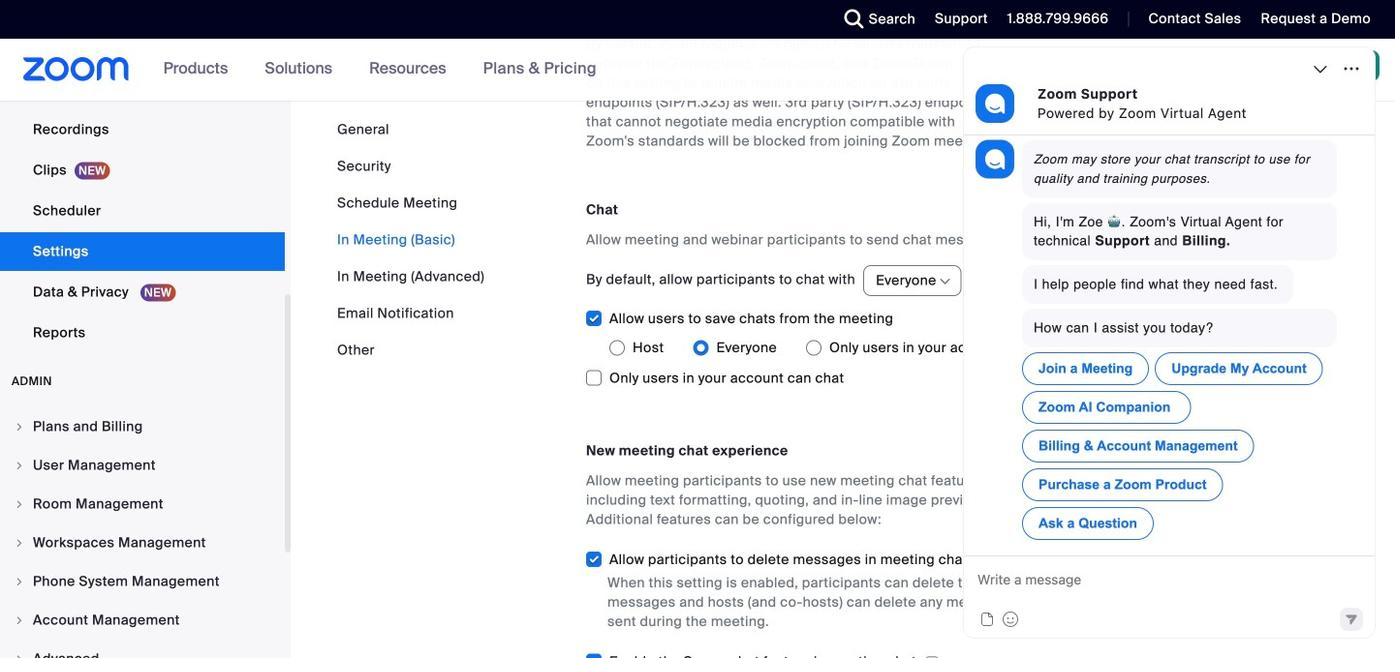 Task type: describe. For each thing, give the bounding box(es) containing it.
allow users to save chats from the meeting option group
[[609, 333, 1022, 364]]

2 menu item from the top
[[0, 448, 285, 484]]

4 menu item from the top
[[0, 525, 285, 562]]

'support version for 'enable the screenshot feature in meeting chat image
[[924, 655, 940, 659]]

3 right image from the top
[[14, 499, 25, 511]]

2 right image from the top
[[14, 615, 25, 627]]

3 menu item from the top
[[0, 486, 285, 523]]

product information navigation
[[149, 39, 611, 101]]

5 menu item from the top
[[0, 564, 285, 601]]

personal menu menu
[[0, 0, 285, 355]]



Task type: vqa. For each thing, say whether or not it's contained in the screenshot.
product information navigation
yes



Task type: locate. For each thing, give the bounding box(es) containing it.
1 vertical spatial right image
[[14, 615, 25, 627]]

right image
[[14, 576, 25, 588], [14, 615, 25, 627], [14, 654, 25, 659]]

side navigation navigation
[[0, 0, 291, 659]]

admin menu menu
[[0, 409, 285, 659]]

menu bar
[[337, 120, 485, 360]]

menu item
[[0, 409, 285, 446], [0, 448, 285, 484], [0, 486, 285, 523], [0, 525, 285, 562], [0, 564, 285, 601], [0, 603, 285, 639], [0, 641, 285, 659]]

3 right image from the top
[[14, 654, 25, 659]]

0 vertical spatial right image
[[14, 576, 25, 588]]

banner
[[0, 39, 1395, 102]]

right image
[[14, 421, 25, 433], [14, 460, 25, 472], [14, 499, 25, 511], [14, 538, 25, 549]]

2 vertical spatial right image
[[14, 654, 25, 659]]

6 menu item from the top
[[0, 603, 285, 639]]

4 right image from the top
[[14, 538, 25, 549]]

zoom logo image
[[23, 57, 129, 81]]

1 right image from the top
[[14, 421, 25, 433]]

1 menu item from the top
[[0, 409, 285, 446]]

1 right image from the top
[[14, 576, 25, 588]]

application
[[968, 549, 991, 570]]

7 menu item from the top
[[0, 641, 285, 659]]

2 right image from the top
[[14, 460, 25, 472]]

meetings navigation
[[990, 39, 1395, 102]]



